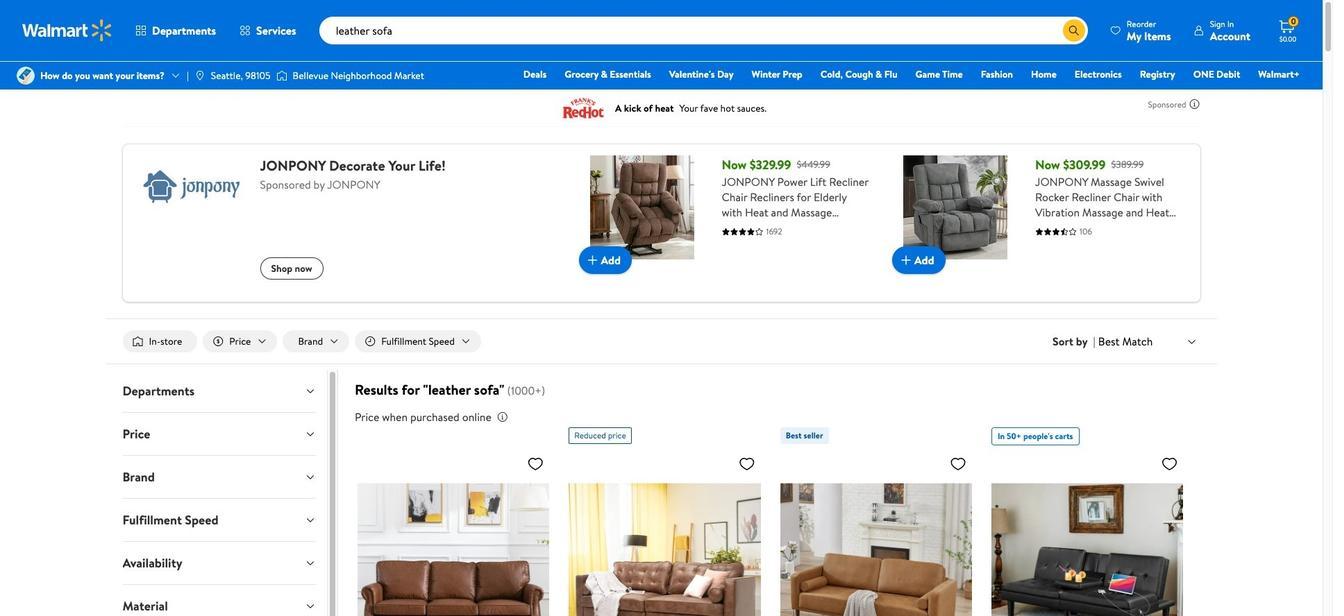 Task type: vqa. For each thing, say whether or not it's contained in the screenshot.
CarpetXpert inside Shark Carpetxpert Ex200, With Stainstriker, 2-In-1 Upright Deep Carpet Cleaner And Spot & Stain Eliminator, Combines Shark'S Strongest Suction & Power Spray High Pressure Spray To Deliver The Best Deep Carpet Cleaning & Best Tough Stain Elimination** In The Market. Two Unique Chemicals Mix And Activate On Contact In The Built-In Tool To Deliver 20X More Stain-Striking Power*
no



Task type: describe. For each thing, give the bounding box(es) containing it.
clear search field text image
[[1047, 25, 1058, 36]]

5 tab from the top
[[111, 543, 327, 585]]

dreamsir 80" faux leather sofa couch - traditional 3-seater with nailhead trim, rolled arms, and easy assembly (chocolate brown) image
[[358, 450, 550, 617]]

ad disclaimer and feedback image
[[1190, 99, 1201, 110]]

add to cart image
[[585, 252, 601, 269]]

homfa 3 seat sofa, 78.9'' modern large upholstered pu couch with square arm, camel image
[[781, 450, 973, 617]]

search icon image
[[1069, 25, 1080, 36]]

prilinex memory foam futon, convertible sofa bed with usb ports and cupholders, faux leather black image
[[992, 450, 1184, 617]]

0 horizontal spatial  image
[[17, 67, 35, 85]]

sort by best match image
[[1187, 337, 1198, 348]]

walmart image
[[22, 19, 113, 42]]

sign in to add to favorites list, yodolla 84.2" tufted leather sofa couch mid-century modern couches for living room,apartment,office (brown) image
[[739, 456, 756, 473]]

Walmart Site-Wide search field
[[319, 17, 1088, 44]]

yodolla 84.2" tufted leather sofa couch mid-century modern couches for living room,apartment,office (brown) image
[[569, 450, 761, 617]]



Task type: locate. For each thing, give the bounding box(es) containing it.
2 tab from the top
[[111, 413, 327, 456]]

sign in to add to favorites list, homfa 3 seat sofa, 78.9'' modern large upholstered pu couch with square arm, camel image
[[950, 456, 967, 473]]

legal information image
[[497, 412, 508, 423]]

3 tab from the top
[[111, 456, 327, 499]]

sign in to add to favorites list, prilinex memory foam futon, convertible sofa bed with usb ports and cupholders, faux leather black image
[[1162, 456, 1178, 473]]

 image
[[276, 69, 287, 83]]

Search search field
[[319, 17, 1088, 44]]

jonpony image
[[139, 156, 243, 218]]

6 tab from the top
[[111, 586, 327, 617]]

sign in to add to favorites list, dreamsir 80" faux leather sofa couch - traditional 3-seater with nailhead trim, rolled arms, and easy assembly (chocolate brown) image
[[527, 456, 544, 473]]

4 tab from the top
[[111, 499, 327, 542]]

add to cart image
[[898, 252, 915, 269]]

tab
[[111, 370, 327, 413], [111, 413, 327, 456], [111, 456, 327, 499], [111, 499, 327, 542], [111, 543, 327, 585], [111, 586, 327, 617]]

sort and filter section element
[[106, 320, 1217, 364]]

1 tab from the top
[[111, 370, 327, 413]]

1 horizontal spatial  image
[[194, 70, 205, 81]]

 image
[[17, 67, 35, 85], [194, 70, 205, 81]]



